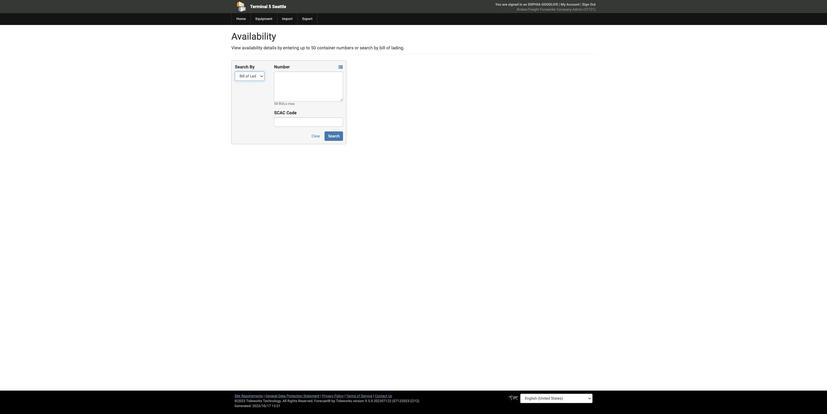 Task type: vqa. For each thing, say whether or not it's contained in the screenshot.
No import containers found under bill of lading 34F5 in the left of the page
no



Task type: locate. For each thing, give the bounding box(es) containing it.
Number text field
[[274, 72, 343, 102]]

1 vertical spatial search
[[328, 134, 340, 139]]

you
[[496, 3, 502, 7]]

my account link
[[561, 3, 580, 7]]

0 horizontal spatial of
[[357, 395, 360, 399]]

scac
[[274, 110, 285, 115]]

of right the bill
[[386, 45, 390, 50]]

50 right to
[[311, 45, 316, 50]]

tideworks
[[336, 400, 352, 404]]

1 horizontal spatial search
[[328, 134, 340, 139]]

up
[[300, 45, 305, 50]]

by
[[278, 45, 282, 50], [374, 45, 379, 50], [332, 400, 335, 404]]

| up forecast®
[[320, 395, 321, 399]]

by down 'privacy policy' link
[[332, 400, 335, 404]]

view availability details by entering up to 50 container numbers or search by bill of lading.
[[231, 45, 405, 50]]

seattle
[[272, 4, 286, 9]]

import
[[282, 17, 293, 21]]

reserved.
[[298, 400, 314, 404]]

1 vertical spatial of
[[357, 395, 360, 399]]

data
[[278, 395, 286, 399]]

of
[[386, 45, 390, 50], [357, 395, 360, 399]]

terms
[[346, 395, 356, 399]]

2212)
[[410, 400, 419, 404]]

(57721)
[[584, 8, 596, 12]]

of inside site requirements | general data protection statement | privacy policy | terms of service | contact us ©2023 tideworks technology. all rights reserved. forecast® by tideworks version 9.5.0.202307122 (07122023-2212) generated: 2023/10/17 13:21
[[357, 395, 360, 399]]

account
[[567, 3, 580, 7]]

bill
[[380, 45, 385, 50]]

by right details
[[278, 45, 282, 50]]

entering
[[283, 45, 299, 50]]

home
[[236, 17, 246, 21]]

policy
[[334, 395, 344, 399]]

as
[[524, 3, 527, 7]]

50
[[311, 45, 316, 50], [274, 102, 278, 106]]

export link
[[297, 13, 317, 25]]

generated:
[[235, 405, 251, 409]]

| left sign on the top
[[581, 3, 582, 7]]

availability
[[231, 31, 276, 42]]

clear button
[[308, 132, 324, 141]]

0 horizontal spatial search
[[235, 64, 249, 69]]

privacy
[[322, 395, 334, 399]]

number
[[274, 64, 290, 69]]

0 vertical spatial of
[[386, 45, 390, 50]]

1 horizontal spatial by
[[332, 400, 335, 404]]

search button
[[325, 132, 343, 141]]

(07122023-
[[392, 400, 410, 404]]

are
[[502, 3, 507, 7]]

terminal 5 seattle link
[[231, 0, 378, 13]]

lading.
[[392, 45, 405, 50]]

my
[[561, 3, 566, 7]]

admin
[[573, 8, 583, 12]]

by inside site requirements | general data protection statement | privacy policy | terms of service | contact us ©2023 tideworks technology. all rights reserved. forecast® by tideworks version 9.5.0.202307122 (07122023-2212) generated: 2023/10/17 13:21
[[332, 400, 335, 404]]

0 vertical spatial search
[[235, 64, 249, 69]]

50 left bols
[[274, 102, 278, 106]]

0 vertical spatial 50
[[311, 45, 316, 50]]

9.5.0.202307122
[[365, 400, 392, 404]]

broker/freight
[[517, 8, 539, 12]]

| left my
[[559, 3, 560, 7]]

sign out link
[[582, 3, 596, 7]]

search left by
[[235, 64, 249, 69]]

sophia
[[528, 3, 541, 7]]

us
[[388, 395, 392, 399]]

2 horizontal spatial by
[[374, 45, 379, 50]]

search right the clear
[[328, 134, 340, 139]]

protection
[[287, 395, 303, 399]]

scac code
[[274, 110, 297, 115]]

by left the bill
[[374, 45, 379, 50]]

| left general
[[264, 395, 265, 399]]

site requirements link
[[235, 395, 263, 399]]

numbers
[[337, 45, 354, 50]]

of up version
[[357, 395, 360, 399]]

home link
[[231, 13, 251, 25]]

search for search by
[[235, 64, 249, 69]]

1 horizontal spatial 50
[[311, 45, 316, 50]]

1 vertical spatial 50
[[274, 102, 278, 106]]

search inside button
[[328, 134, 340, 139]]

|
[[559, 3, 560, 7], [581, 3, 582, 7], [264, 395, 265, 399], [320, 395, 321, 399], [345, 395, 346, 399], [373, 395, 374, 399]]

privacy policy link
[[322, 395, 344, 399]]

terms of service link
[[346, 395, 372, 399]]

general
[[266, 395, 278, 399]]

site
[[235, 395, 241, 399]]

out
[[590, 3, 596, 7]]

search
[[235, 64, 249, 69], [328, 134, 340, 139]]



Task type: describe. For each thing, give the bounding box(es) containing it.
goodlive
[[542, 3, 558, 7]]

search for search
[[328, 134, 340, 139]]

details
[[264, 45, 277, 50]]

technology.
[[263, 400, 282, 404]]

rights
[[287, 400, 297, 404]]

equipment link
[[251, 13, 277, 25]]

you are signed in as sophia goodlive | my account | sign out broker/freight forwarder company admin (57721)
[[496, 3, 596, 12]]

to
[[306, 45, 310, 50]]

equipment
[[256, 17, 272, 21]]

requirements
[[241, 395, 263, 399]]

| up 9.5.0.202307122
[[373, 395, 374, 399]]

terminal
[[250, 4, 268, 9]]

13:21
[[272, 405, 281, 409]]

clear
[[312, 134, 320, 139]]

all
[[283, 400, 287, 404]]

in
[[520, 3, 523, 7]]

forwarder
[[540, 8, 556, 12]]

export
[[302, 17, 313, 21]]

by
[[250, 64, 255, 69]]

search
[[360, 45, 373, 50]]

contact
[[375, 395, 387, 399]]

5
[[269, 4, 271, 9]]

0 horizontal spatial by
[[278, 45, 282, 50]]

terminal 5 seattle
[[250, 4, 286, 9]]

code
[[287, 110, 297, 115]]

50 bols max
[[274, 102, 295, 106]]

company
[[557, 8, 572, 12]]

forecast®
[[314, 400, 331, 404]]

site requirements | general data protection statement | privacy policy | terms of service | contact us ©2023 tideworks technology. all rights reserved. forecast® by tideworks version 9.5.0.202307122 (07122023-2212) generated: 2023/10/17 13:21
[[235, 395, 419, 409]]

2023/10/17
[[252, 405, 271, 409]]

import link
[[277, 13, 297, 25]]

max
[[288, 102, 295, 106]]

1 horizontal spatial of
[[386, 45, 390, 50]]

statement
[[303, 395, 320, 399]]

contact us link
[[375, 395, 392, 399]]

sign
[[582, 3, 589, 7]]

view
[[231, 45, 241, 50]]

or
[[355, 45, 359, 50]]

bols
[[279, 102, 287, 106]]

service
[[361, 395, 372, 399]]

general data protection statement link
[[266, 395, 320, 399]]

container
[[317, 45, 335, 50]]

availability
[[242, 45, 263, 50]]

| up tideworks
[[345, 395, 346, 399]]

©2023 tideworks
[[235, 400, 262, 404]]

search by
[[235, 64, 255, 69]]

SCAC Code text field
[[274, 118, 343, 127]]

signed
[[508, 3, 519, 7]]

0 horizontal spatial 50
[[274, 102, 278, 106]]

version
[[353, 400, 364, 404]]

show list image
[[339, 65, 343, 70]]



